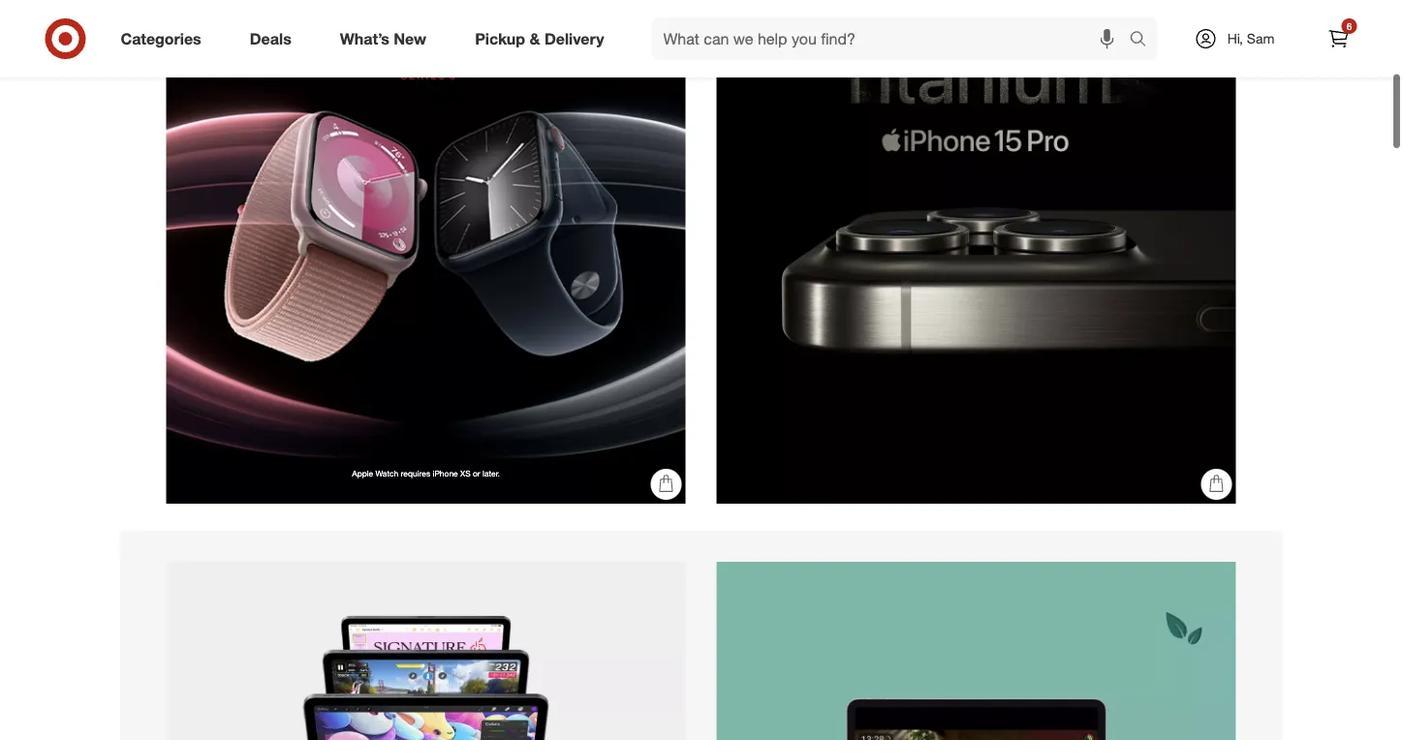 Task type: vqa. For each thing, say whether or not it's contained in the screenshot.
holiday
no



Task type: describe. For each thing, give the bounding box(es) containing it.
search
[[1121, 31, 1168, 50]]

6
[[1347, 20, 1352, 32]]

watch
[[376, 468, 399, 479]]

or
[[473, 468, 480, 479]]

what's new link
[[323, 17, 451, 60]]

apple
[[352, 468, 373, 479]]

categories
[[121, 29, 201, 48]]

pickup & delivery
[[475, 29, 604, 48]]

deals
[[250, 29, 292, 48]]

iphone
[[433, 468, 458, 479]]

pickup & delivery link
[[459, 17, 629, 60]]

new
[[394, 29, 427, 48]]

hi,
[[1228, 30, 1243, 47]]

what's
[[340, 29, 390, 48]]



Task type: locate. For each thing, give the bounding box(es) containing it.
apple watch requires iphone xs or later. button
[[151, 0, 701, 523]]

6 link
[[1318, 17, 1360, 60]]

&
[[530, 29, 540, 48]]

hi, sam
[[1228, 30, 1275, 47]]

pickup
[[475, 29, 525, 48]]

delivery
[[545, 29, 604, 48]]

search button
[[1121, 17, 1168, 64]]

What can we help you find? suggestions appear below search field
[[652, 17, 1135, 60]]

later.
[[483, 468, 500, 479]]

deals link
[[233, 17, 316, 60]]

apple watch requires iphone xs or later.
[[352, 468, 500, 479]]

sam
[[1247, 30, 1275, 47]]

what's new
[[340, 29, 427, 48]]

requires
[[401, 468, 431, 479]]

xs
[[460, 468, 471, 479]]

categories link
[[104, 17, 226, 60]]



